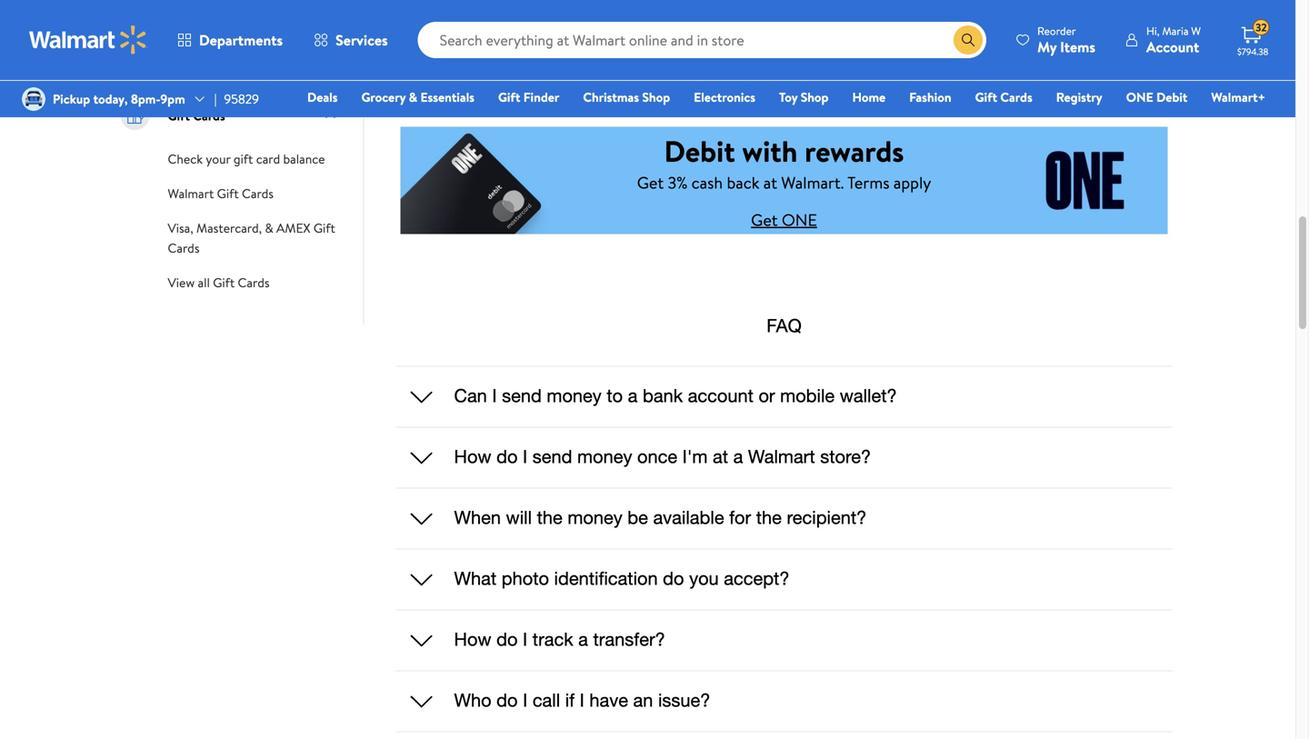 Task type: vqa. For each thing, say whether or not it's contained in the screenshot.
Walmart+ link
yes



Task type: locate. For each thing, give the bounding box(es) containing it.
apply
[[894, 171, 931, 194]]

one down walmart.
[[782, 208, 817, 231]]

cards right "9pm"
[[193, 107, 225, 124]]

0 vertical spatial gift cards
[[975, 88, 1033, 106]]

cash
[[692, 171, 723, 194]]

walmart+ link
[[1203, 87, 1274, 107]]

cards down card
[[242, 185, 274, 202]]

1 horizontal spatial one
[[1126, 88, 1154, 106]]

gift cards
[[975, 88, 1033, 106], [168, 107, 225, 124]]

finder
[[524, 88, 560, 106]]

| 95829
[[214, 90, 259, 108]]

home link
[[844, 87, 894, 107]]

tax preparation link
[[168, 47, 253, 67]]

shop for toy shop
[[801, 88, 829, 106]]

one down the account
[[1126, 88, 1154, 106]]

debit down the account
[[1157, 88, 1188, 106]]

get down at
[[751, 208, 778, 231]]

1 shop from the left
[[642, 88, 670, 106]]

|
[[214, 90, 217, 108]]

0 vertical spatial get
[[637, 171, 664, 194]]

$794.38
[[1238, 45, 1269, 58]]

cards inside visa, mastercard, & amex gift cards
[[168, 239, 200, 257]]

gift right "8pm-"
[[168, 107, 190, 124]]

1 vertical spatial get
[[751, 208, 778, 231]]

0 vertical spatial &
[[409, 88, 417, 106]]

christmas shop
[[583, 88, 670, 106]]

0 horizontal spatial debit
[[664, 131, 735, 171]]

visa,
[[168, 219, 193, 237]]

9pm
[[160, 90, 185, 108]]

gift cards up check
[[168, 107, 225, 124]]

view all gift cards link
[[168, 272, 270, 292]]

grocery & essentials
[[361, 88, 475, 106]]

shop
[[642, 88, 670, 106], [801, 88, 829, 106]]

fashion link
[[901, 87, 960, 107]]

deals
[[307, 88, 338, 106]]

tax
[[168, 49, 185, 67]]

1 vertical spatial gift cards
[[168, 107, 225, 124]]

& right grocery
[[409, 88, 417, 106]]

money transfers link
[[168, 13, 258, 33]]

0 horizontal spatial get
[[637, 171, 664, 194]]

walmart
[[168, 185, 214, 202]]

electronics link
[[686, 87, 764, 107]]

card
[[256, 150, 280, 168]]

get left 3%
[[637, 171, 664, 194]]

money transfers
[[168, 15, 258, 32]]

gift up mastercard,
[[217, 185, 239, 202]]

 image
[[22, 87, 45, 111]]

departments button
[[162, 18, 298, 62]]

services
[[336, 30, 388, 50]]

get
[[637, 171, 664, 194], [751, 208, 778, 231]]

registry link
[[1048, 87, 1111, 107]]

preparation
[[189, 49, 253, 67]]

0 vertical spatial debit
[[1157, 88, 1188, 106]]

2 shop from the left
[[801, 88, 829, 106]]

fashion
[[909, 88, 952, 106]]

gift right all
[[213, 274, 235, 292]]

w
[[1192, 23, 1201, 39]]

walmart+
[[1212, 88, 1266, 106]]

departments
[[199, 30, 283, 50]]

shop right christmas
[[642, 88, 670, 106]]

cards
[[1001, 88, 1033, 106], [193, 107, 225, 124], [242, 185, 274, 202], [168, 239, 200, 257], [238, 274, 270, 292]]

your
[[206, 150, 231, 168]]

one debit link
[[1118, 87, 1196, 107]]

items
[[1060, 37, 1096, 57]]

check your gift card balance
[[168, 150, 325, 168]]

3%
[[668, 171, 688, 194]]

0 horizontal spatial one
[[782, 208, 817, 231]]

1 vertical spatial &
[[265, 219, 273, 237]]

0 horizontal spatial &
[[265, 219, 273, 237]]

1 horizontal spatial debit
[[1157, 88, 1188, 106]]

gift finder
[[498, 88, 560, 106]]

0 horizontal spatial shop
[[642, 88, 670, 106]]

gift right amex on the left of the page
[[314, 219, 335, 237]]

hi, maria w account
[[1147, 23, 1201, 57]]

home
[[852, 88, 886, 106]]

get inside debit with rewards get 3% cash back at walmart. terms apply
[[637, 171, 664, 194]]

debit
[[1157, 88, 1188, 106], [664, 131, 735, 171]]

view
[[168, 274, 195, 292]]

grocery & essentials link
[[353, 87, 483, 107]]

gift
[[498, 88, 520, 106], [975, 88, 998, 106], [168, 107, 190, 124], [217, 185, 239, 202], [314, 219, 335, 237], [213, 274, 235, 292]]

debit down electronics "link"
[[664, 131, 735, 171]]

1 horizontal spatial &
[[409, 88, 417, 106]]

& left amex on the left of the page
[[265, 219, 273, 237]]

&
[[409, 88, 417, 106], [265, 219, 273, 237]]

gift cards down search icon at the right of the page
[[975, 88, 1033, 106]]

0 horizontal spatial gift cards
[[168, 107, 225, 124]]

1 horizontal spatial shop
[[801, 88, 829, 106]]

1 vertical spatial debit
[[664, 131, 735, 171]]

Search search field
[[418, 22, 987, 58]]

gift inside 'link'
[[217, 185, 239, 202]]

one debit
[[1126, 88, 1188, 106]]

one
[[1126, 88, 1154, 106], [782, 208, 817, 231]]

shop right toy
[[801, 88, 829, 106]]

cards down visa, on the top left of page
[[168, 239, 200, 257]]



Task type: describe. For each thing, give the bounding box(es) containing it.
services button
[[298, 18, 403, 62]]

& inside visa, mastercard, & amex gift cards
[[265, 219, 273, 237]]

shop for christmas shop
[[642, 88, 670, 106]]

1 horizontal spatial get
[[751, 208, 778, 231]]

pickup
[[53, 90, 90, 108]]

debit with rewards. get 3% cash back at walmart. terms apply. image
[[401, 111, 1168, 250]]

electronics
[[694, 88, 756, 106]]

grocery
[[361, 88, 406, 106]]

hi,
[[1147, 23, 1160, 39]]

christmas
[[583, 88, 639, 106]]

visa, mastercard, & amex gift cards
[[168, 219, 335, 257]]

terms
[[848, 171, 890, 194]]

with
[[742, 131, 798, 171]]

gift inside visa, mastercard, & amex gift cards
[[314, 219, 335, 237]]

account
[[1147, 37, 1200, 57]]

Walmart Site-Wide search field
[[418, 22, 987, 58]]

christmas shop link
[[575, 87, 678, 107]]

back
[[727, 171, 760, 194]]

tax preparation
[[168, 49, 253, 67]]

gift cards link
[[967, 87, 1041, 107]]

essentials
[[421, 88, 475, 106]]

1 vertical spatial one
[[782, 208, 817, 231]]

reorder my items
[[1038, 23, 1096, 57]]

debit inside debit with rewards get 3% cash back at walmart. terms apply
[[664, 131, 735, 171]]

my
[[1038, 37, 1057, 57]]

money
[[168, 15, 205, 32]]

pickup today, 8pm-9pm
[[53, 90, 185, 108]]

gift right fashion link
[[975, 88, 998, 106]]

view all gift cards
[[168, 274, 270, 292]]

cards inside 'link'
[[242, 185, 274, 202]]

gift finder link
[[490, 87, 568, 107]]

balance
[[283, 150, 325, 168]]

check your gift card balance link
[[168, 148, 325, 168]]

maria
[[1163, 23, 1189, 39]]

gift
[[234, 150, 253, 168]]

gift left "finder"
[[498, 88, 520, 106]]

cards left registry link
[[1001, 88, 1033, 106]]

registry
[[1056, 88, 1103, 106]]

deals link
[[299, 87, 346, 107]]

8pm-
[[131, 90, 160, 108]]

0 vertical spatial one
[[1126, 88, 1154, 106]]

visa, mastercard, & amex gift cards link
[[168, 217, 335, 257]]

get one
[[751, 208, 817, 231]]

transfers
[[208, 15, 258, 32]]

rewards
[[805, 131, 904, 171]]

get one link
[[751, 208, 817, 231]]

mastercard,
[[196, 219, 262, 237]]

95829
[[224, 90, 259, 108]]

reorder
[[1038, 23, 1076, 39]]

at
[[764, 171, 778, 194]]

today,
[[93, 90, 128, 108]]

toy shop
[[779, 88, 829, 106]]

32
[[1256, 20, 1267, 35]]

amex
[[276, 219, 311, 237]]

walmart.
[[781, 171, 844, 194]]

toy
[[779, 88, 798, 106]]

search icon image
[[961, 33, 976, 47]]

walmart image
[[29, 25, 147, 55]]

all
[[198, 274, 210, 292]]

toy shop link
[[771, 87, 837, 107]]

gift cards image
[[117, 97, 153, 134]]

1 horizontal spatial gift cards
[[975, 88, 1033, 106]]

walmart gift cards link
[[168, 183, 274, 203]]

walmart gift cards
[[168, 185, 274, 202]]

cards down visa, mastercard, & amex gift cards at left top
[[238, 274, 270, 292]]

check
[[168, 150, 203, 168]]

debit with rewards get 3% cash back at walmart. terms apply
[[637, 131, 931, 194]]



